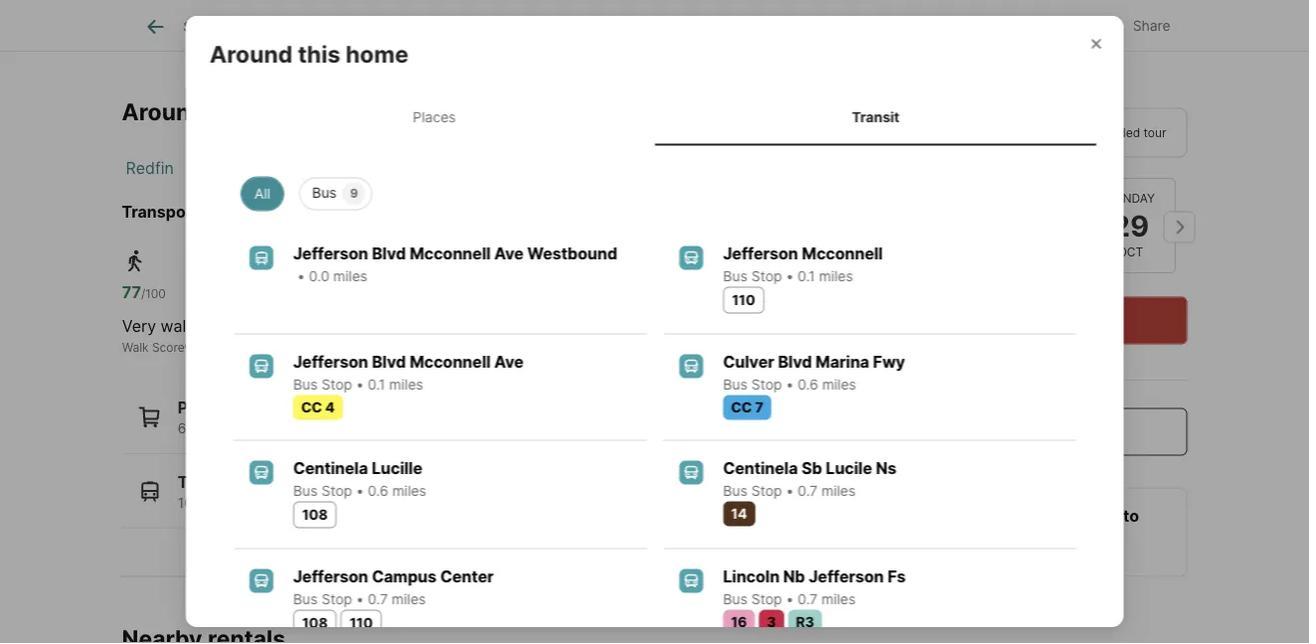 Task type: vqa. For each thing, say whether or not it's contained in the screenshot.
Us
no



Task type: describe. For each thing, give the bounding box(es) containing it.
around villas at playa vista - montecito
[[122, 98, 564, 126]]

lucille
[[371, 459, 422, 479]]

walkable
[[161, 317, 227, 336]]

score for transit
[[357, 340, 389, 355]]

mcconnell for bus
[[409, 353, 490, 372]]

(310)
[[894, 535, 936, 554]]

mcconnell for westbound
[[409, 244, 490, 264]]

vista inside tour villas at playa vista - montecito
[[1065, 35, 1116, 59]]

villas at playa vista - montecito (310) 362-3234
[[894, 507, 1140, 554]]

110,
[[209, 494, 234, 511]]

stop inside jefferson mcconnell bus stop • 0.1 miles 110
[[751, 268, 782, 285]]

cc right 2,
[[340, 494, 360, 511]]

los angeles link
[[308, 158, 400, 178]]

bus image for culver blvd marina fwy
[[679, 355, 703, 379]]

self
[[1077, 125, 1099, 140]]

• inside centinela lucille bus stop • 0.6 miles 108
[[356, 483, 364, 500]]

4
[[325, 399, 334, 416]]

vista inside villas at playa vista - montecito (310) 362-3234
[[1005, 507, 1046, 526]]

some transit transit score ®
[[315, 317, 410, 355]]

tour inside schedule tour button
[[1054, 311, 1086, 330]]

villas inside tour villas at playa vista - montecito
[[926, 35, 980, 59]]

places tab
[[213, 93, 655, 142]]

sunday
[[1106, 191, 1155, 205]]

miles inside "lincoln nb jefferson fs bus stop • 0.7 miles"
[[822, 591, 856, 608]]

• inside jefferson campus center bus stop • 0.7 miles
[[356, 591, 364, 608]]

score for walkable
[[152, 340, 184, 355]]

bus inside centinela sb lucile ns bus stop • 0.7 miles 14
[[723, 483, 747, 500]]

sunday 29 oct
[[1106, 191, 1155, 259]]

9 inside places 6 groceries, 19 restaurants, 9 parks
[[361, 420, 370, 437]]

california
[[206, 158, 277, 178]]

0.7 for lincoln
[[798, 591, 818, 608]]

very for very walkable
[[122, 317, 156, 336]]

2 tab from the left
[[359, 3, 475, 51]]

1 tab from the left
[[253, 3, 359, 51]]

miles inside jefferson campus center bus stop • 0.7 miles
[[391, 591, 426, 608]]

vista down the angeles
[[392, 202, 433, 221]]

bus image for centinela lucille
[[249, 461, 273, 485]]

near
[[242, 202, 277, 221]]

4 tab from the left
[[550, 3, 659, 51]]

29
[[1112, 208, 1149, 243]]

montecito inside villas at playa vista - montecito (310) 362-3234
[[1060, 507, 1140, 526]]

center
[[440, 568, 494, 587]]

bus inside jefferson mcconnell bus stop • 0.1 miles 110
[[723, 268, 747, 285]]

playa inside tour villas at playa vista - montecito
[[1008, 35, 1060, 59]]

at down los
[[328, 202, 343, 221]]

places for places
[[413, 109, 456, 125]]

send message button
[[877, 408, 1188, 456]]

centinela sb lucile ns bus stop • 0.7 miles 14
[[723, 459, 897, 523]]

transportation
[[122, 202, 238, 221]]

playa up los
[[305, 98, 365, 126]]

bus inside list box
[[312, 185, 336, 202]]

share button
[[1089, 4, 1188, 45]]

cc inside the culver blvd marina fwy bus stop • 0.6 miles cc 7
[[731, 399, 752, 416]]

around this home element
[[209, 16, 432, 69]]

0.1 inside jefferson mcconnell bus stop • 0.1 miles 110
[[798, 268, 815, 285]]

• inside 'jefferson blvd mcconnell ave bus stop • 0.1 miles cc 4'
[[356, 377, 364, 394]]

cc left 2,
[[300, 494, 320, 511]]

villas up california link
[[210, 98, 272, 126]]

very bikeable bike score
[[498, 317, 600, 355]]

nb
[[783, 568, 805, 587]]

fwy
[[873, 353, 905, 372]]

transit tab
[[655, 93, 1096, 142]]

some
[[315, 317, 358, 336]]

transit inside some transit transit score ®
[[315, 340, 353, 355]]

this
[[298, 40, 340, 68]]

transit for transit
[[852, 109, 900, 125]]

0.6 inside centinela lucille bus stop • 0.6 miles 108
[[368, 483, 388, 500]]

cc left 7,
[[380, 494, 401, 511]]

3234
[[978, 535, 1020, 554]]

® for walkable
[[184, 340, 192, 355]]

schedule
[[978, 311, 1051, 330]]

• inside jefferson mcconnell bus stop • 0.1 miles 110
[[786, 268, 794, 285]]

jefferson campus center bus stop • 0.7 miles
[[293, 568, 494, 608]]

blvd for culver blvd marina fwy
[[778, 353, 812, 372]]

bus image for lincoln nb jefferson fs
[[679, 570, 703, 593]]

77 /100
[[122, 283, 166, 302]]

jefferson blvd mcconnell ave bus stop • 0.1 miles cc 4
[[293, 353, 523, 416]]

restaurants,
[[279, 420, 357, 437]]

0.0
[[309, 268, 329, 285]]

share
[[1134, 17, 1171, 34]]

stop inside centinela lucille bus stop • 0.6 miles 108
[[321, 483, 352, 500]]

stop inside the culver blvd marina fwy bus stop • 0.6 miles cc 7
[[751, 377, 782, 394]]

home
[[345, 40, 408, 68]]

tab list inside around this home dialog
[[209, 89, 1100, 146]]

ave for bus
[[494, 353, 523, 372]]

walk
[[122, 340, 149, 355]]

around for around villas at playa vista - montecito
[[122, 98, 205, 126]]

jefferson for •
[[723, 244, 798, 264]]

lincoln nb jefferson fs bus stop • 0.7 miles
[[723, 568, 906, 608]]

at inside villas at playa vista - montecito (310) 362-3234
[[940, 507, 956, 526]]

around this home dialog
[[185, 16, 1124, 643]]

list box inside around this home dialog
[[225, 170, 1085, 211]]

campus
[[372, 568, 436, 587]]

108,
[[178, 494, 205, 511]]

redfin
[[126, 158, 174, 178]]

all
[[254, 186, 270, 203]]

® for transit
[[389, 340, 397, 355]]

3
[[767, 614, 776, 631]]

los
[[308, 158, 335, 178]]

redfin link
[[126, 158, 174, 178]]

fs
[[888, 568, 906, 587]]

16,
[[261, 494, 279, 511]]

lucile
[[826, 459, 872, 479]]

stop inside jefferson campus center bus stop • 0.7 miles
[[321, 591, 352, 608]]

next image
[[1164, 211, 1196, 243]]

california link
[[206, 158, 277, 178]]

guided
[[1102, 125, 1141, 140]]

parks
[[374, 420, 410, 437]]

2 108 from the top
[[302, 615, 327, 632]]

bus inside "lincoln nb jefferson fs bus stop • 0.7 miles"
[[723, 591, 747, 608]]

3 tab from the left
[[475, 3, 550, 51]]

0.1 inside 'jefferson blvd mcconnell ave bus stop • 0.1 miles cc 4'
[[368, 377, 385, 394]]

jefferson mcconnell bus stop • 0.1 miles 110
[[723, 244, 883, 309]]

tour
[[877, 35, 921, 59]]

jefferson inside "lincoln nb jefferson fs bus stop • 0.7 miles"
[[809, 568, 884, 587]]

bikeable
[[537, 317, 600, 336]]



Task type: locate. For each thing, give the bounding box(es) containing it.
0 horizontal spatial r3
[[419, 494, 436, 511]]

- up self guided tour
[[1120, 35, 1130, 59]]

1 ave from the top
[[494, 244, 523, 264]]

2,
[[324, 494, 336, 511]]

playa
[[1008, 35, 1060, 59], [305, 98, 365, 126], [347, 202, 388, 221], [959, 507, 1001, 526]]

marina
[[816, 353, 869, 372]]

1 very from the left
[[122, 317, 156, 336]]

at down around this home
[[277, 98, 299, 126]]

cc left "4"
[[301, 399, 322, 416]]

vista down the home
[[370, 98, 429, 126]]

bike
[[498, 340, 522, 355]]

0.7 down campus
[[368, 591, 387, 608]]

0 horizontal spatial 0.6
[[368, 483, 388, 500]]

self guided tour list box
[[877, 108, 1188, 158]]

blvd inside jefferson blvd mcconnell ave westbound • 0.0 miles
[[372, 244, 406, 264]]

bus left 2,
[[293, 483, 317, 500]]

bus image for jefferson campus center
[[249, 570, 273, 593]]

miles inside centinela lucille bus stop • 0.6 miles 108
[[392, 483, 426, 500]]

14
[[731, 506, 747, 523]]

0.7 inside centinela sb lucile ns bus stop • 0.7 miles 14
[[798, 483, 818, 500]]

1 vertical spatial tour
[[1054, 311, 1086, 330]]

0.7 inside "lincoln nb jefferson fs bus stop • 0.7 miles"
[[798, 591, 818, 608]]

1 108 from the top
[[302, 507, 327, 524]]

around this home
[[209, 40, 408, 68]]

blvd up transit
[[372, 244, 406, 264]]

2 score from the left
[[357, 340, 389, 355]]

tour villas at playa vista - montecito
[[877, 35, 1130, 89]]

sb
[[802, 459, 822, 479]]

villas up (310)
[[894, 507, 937, 526]]

villas inside villas at playa vista - montecito (310) 362-3234
[[894, 507, 937, 526]]

1 vertical spatial 0.1
[[368, 377, 385, 394]]

bus image
[[679, 246, 703, 270], [249, 355, 273, 379], [249, 570, 273, 593]]

playa down the angeles
[[347, 202, 388, 221]]

• inside the culver blvd marina fwy bus stop • 0.6 miles cc 7
[[786, 377, 794, 394]]

1 vertical spatial 9
[[361, 420, 370, 437]]

centinela inside centinela sb lucile ns bus stop • 0.7 miles 14
[[723, 459, 798, 479]]

0 vertical spatial 9
[[350, 187, 358, 201]]

places
[[413, 109, 456, 125], [178, 398, 229, 418]]

miles inside the culver blvd marina fwy bus stop • 0.6 miles cc 7
[[822, 377, 856, 394]]

stop up 7 at bottom
[[751, 377, 782, 394]]

19
[[260, 420, 275, 437]]

stop up culver
[[751, 268, 782, 285]]

transit down the some
[[315, 340, 353, 355]]

® down "walkable"
[[184, 340, 192, 355]]

0 vertical spatial r3
[[419, 494, 436, 511]]

mcconnell inside jefferson blvd mcconnell ave westbound • 0.0 miles
[[409, 244, 490, 264]]

1 horizontal spatial r3
[[796, 614, 814, 631]]

bus image
[[679, 355, 703, 379], [249, 461, 273, 485], [679, 461, 703, 485], [679, 570, 703, 593]]

around down search
[[209, 40, 292, 68]]

tab list containing places
[[209, 89, 1100, 146]]

cc inside 'jefferson blvd mcconnell ave bus stop • 0.1 miles cc 4'
[[301, 399, 322, 416]]

centinela for centinela sb lucile ns
[[723, 459, 798, 479]]

score
[[152, 340, 184, 355], [357, 340, 389, 355], [525, 340, 557, 355]]

centinela up 2,
[[293, 459, 368, 479]]

very
[[122, 317, 156, 336], [498, 317, 532, 336]]

0 horizontal spatial centinela
[[293, 459, 368, 479]]

(310) 362-3234 link
[[894, 535, 1020, 554]]

blvd for jefferson blvd mcconnell ave
[[372, 353, 406, 372]]

around up redfin link
[[122, 98, 205, 126]]

places for places 6 groceries, 19 restaurants, 9 parks
[[178, 398, 229, 418]]

tab list
[[209, 89, 1100, 146]]

score right bike
[[525, 340, 557, 355]]

ns
[[876, 459, 897, 479]]

vista up 3234
[[1005, 507, 1046, 526]]

transit 108, 110, 14, 16, 3, cc 2, cc 4, cc 7, r3
[[178, 472, 436, 511]]

schedule tour button
[[877, 297, 1188, 345]]

playa inside villas at playa vista - montecito (310) 362-3234
[[959, 507, 1001, 526]]

0 horizontal spatial score
[[152, 340, 184, 355]]

110 down jefferson campus center bus stop • 0.7 miles
[[349, 615, 373, 632]]

- down the message
[[1049, 507, 1057, 526]]

1 ® from the left
[[184, 340, 192, 355]]

0 horizontal spatial 9
[[350, 187, 358, 201]]

0 horizontal spatial 110
[[349, 615, 373, 632]]

- inside villas at playa vista - montecito (310) 362-3234
[[1049, 507, 1057, 526]]

list box containing bus
[[225, 170, 1085, 211]]

5 tab from the left
[[659, 3, 757, 51]]

1 horizontal spatial tour
[[1144, 125, 1167, 140]]

miles inside centinela sb lucile ns bus stop • 0.7 miles 14
[[822, 483, 856, 500]]

- inside tour villas at playa vista - montecito
[[1120, 35, 1130, 59]]

bus image for centinela sb lucile ns
[[679, 461, 703, 485]]

bus inside the culver blvd marina fwy bus stop • 0.6 miles cc 7
[[723, 377, 747, 394]]

score right the walk
[[152, 340, 184, 355]]

westbound
[[527, 244, 617, 264]]

0 vertical spatial transit
[[852, 109, 900, 125]]

0 vertical spatial 110
[[732, 292, 755, 309]]

tour right guided
[[1144, 125, 1167, 140]]

1 vertical spatial 108
[[302, 615, 327, 632]]

-
[[1120, 35, 1130, 59], [434, 98, 445, 126], [436, 202, 444, 221], [1049, 507, 1057, 526]]

1 horizontal spatial transit
[[315, 340, 353, 355]]

1 horizontal spatial around
[[209, 40, 292, 68]]

6
[[178, 420, 186, 437]]

108 inside centinela lucille bus stop • 0.6 miles 108
[[302, 507, 327, 524]]

2 vertical spatial transit
[[178, 472, 232, 492]]

108 down jefferson campus center bus stop • 0.7 miles
[[302, 615, 327, 632]]

score down transit
[[357, 340, 389, 355]]

tour
[[1144, 125, 1167, 140], [1054, 311, 1086, 330]]

search
[[183, 18, 231, 35]]

very inside very bikeable bike score
[[498, 317, 532, 336]]

r3
[[419, 494, 436, 511], [796, 614, 814, 631]]

1 vertical spatial ave
[[494, 353, 523, 372]]

® down transit
[[389, 340, 397, 355]]

7,
[[405, 494, 415, 511]]

bus inside centinela lucille bus stop • 0.6 miles 108
[[293, 483, 317, 500]]

around for around this home
[[209, 40, 292, 68]]

bus up 14
[[723, 483, 747, 500]]

very walkable walk score ®
[[122, 317, 227, 355]]

9 left parks
[[361, 420, 370, 437]]

mcconnell
[[409, 244, 490, 264], [802, 244, 883, 264], [409, 353, 490, 372]]

3 score from the left
[[525, 340, 557, 355]]

villas right near
[[281, 202, 324, 221]]

miles inside 'jefferson blvd mcconnell ave bus stop • 0.1 miles cc 4'
[[389, 377, 423, 394]]

playa up self guided tour list box
[[1008, 35, 1060, 59]]

centinela lucille bus stop • 0.6 miles 108
[[293, 459, 426, 524]]

1 horizontal spatial places
[[413, 109, 456, 125]]

0 vertical spatial places
[[413, 109, 456, 125]]

search tab list
[[122, 0, 773, 51]]

0.6
[[798, 377, 818, 394], [368, 483, 388, 500]]

transit
[[362, 317, 410, 336]]

2 ave from the top
[[494, 353, 523, 372]]

blvd right culver
[[778, 353, 812, 372]]

1 vertical spatial transit
[[315, 340, 353, 355]]

1 centinela from the left
[[293, 459, 368, 479]]

0.7 for centinela
[[798, 483, 818, 500]]

score inside some transit transit score ®
[[357, 340, 389, 355]]

/100
[[141, 287, 166, 301]]

® inside very walkable walk score ®
[[184, 340, 192, 355]]

blvd down transit
[[372, 353, 406, 372]]

cc
[[301, 399, 322, 416], [731, 399, 752, 416], [300, 494, 320, 511], [340, 494, 360, 511], [380, 494, 401, 511]]

stop
[[751, 268, 782, 285], [321, 377, 352, 394], [751, 377, 782, 394], [321, 483, 352, 500], [751, 483, 782, 500], [321, 591, 352, 608], [751, 591, 782, 608]]

angeles
[[340, 158, 400, 178]]

transit down tour
[[852, 109, 900, 125]]

bus up culver
[[723, 268, 747, 285]]

2 vertical spatial bus image
[[249, 570, 273, 593]]

0.7 down nb
[[798, 591, 818, 608]]

1 vertical spatial 0.6
[[368, 483, 388, 500]]

14,
[[238, 494, 257, 511]]

0.6 down lucille
[[368, 483, 388, 500]]

transit
[[852, 109, 900, 125], [315, 340, 353, 355], [178, 472, 232, 492]]

score inside very walkable walk score ®
[[152, 340, 184, 355]]

cc left 7 at bottom
[[731, 399, 752, 416]]

around inside dialog
[[209, 40, 292, 68]]

3,
[[283, 494, 296, 511]]

• inside "lincoln nb jefferson fs bus stop • 0.7 miles"
[[786, 591, 794, 608]]

1 vertical spatial places
[[178, 398, 229, 418]]

45
[[315, 283, 336, 302]]

places up groceries,
[[178, 398, 229, 418]]

bus up 16
[[723, 591, 747, 608]]

transportation near villas at playa vista - montecito
[[122, 202, 527, 221]]

16
[[731, 614, 747, 631]]

jefferson for stop
[[293, 568, 368, 587]]

very up bike
[[498, 317, 532, 336]]

places 6 groceries, 19 restaurants, 9 parks
[[178, 398, 410, 437]]

playa up 3234
[[959, 507, 1001, 526]]

2 horizontal spatial score
[[525, 340, 557, 355]]

transit inside transit 108, 110, 14, 16, 3, cc 2, cc 4, cc 7, r3
[[178, 472, 232, 492]]

places down search tab list
[[413, 109, 456, 125]]

r3 inside transit 108, 110, 14, 16, 3, cc 2, cc 4, cc 7, r3
[[419, 494, 436, 511]]

stop inside 'jefferson blvd mcconnell ave bus stop • 0.1 miles cc 4'
[[321, 377, 352, 394]]

culver
[[723, 353, 774, 372]]

jefferson inside 'jefferson blvd mcconnell ave bus stop • 0.1 miles cc 4'
[[293, 353, 368, 372]]

places inside tab
[[413, 109, 456, 125]]

110 up culver
[[732, 292, 755, 309]]

0 horizontal spatial around
[[122, 98, 205, 126]]

mcconnell inside jefferson mcconnell bus stop • 0.1 miles 110
[[802, 244, 883, 264]]

oct
[[1118, 245, 1143, 259]]

2 centinela from the left
[[723, 459, 798, 479]]

0 horizontal spatial transit
[[178, 472, 232, 492]]

bus down culver
[[723, 377, 747, 394]]

bus
[[312, 185, 336, 202], [723, 268, 747, 285], [293, 377, 317, 394], [723, 377, 747, 394], [293, 483, 317, 500], [723, 483, 747, 500], [293, 591, 317, 608], [723, 591, 747, 608]]

1 horizontal spatial ®
[[389, 340, 397, 355]]

stop left 4,
[[321, 483, 352, 500]]

1 vertical spatial 110
[[349, 615, 373, 632]]

ave
[[494, 244, 523, 264], [494, 353, 523, 372]]

0 vertical spatial 0.6
[[798, 377, 818, 394]]

bus up places 6 groceries, 19 restaurants, 9 parks
[[293, 377, 317, 394]]

miles inside jefferson mcconnell bus stop • 0.1 miles 110
[[819, 268, 853, 285]]

stop up "4"
[[321, 377, 352, 394]]

9 down los angeles link
[[350, 187, 358, 201]]

self guided tour
[[1077, 125, 1167, 140]]

schedule tour
[[978, 311, 1086, 330]]

around
[[209, 40, 292, 68], [122, 98, 205, 126]]

blvd inside the culver blvd marina fwy bus stop • 0.6 miles cc 7
[[778, 353, 812, 372]]

stop up the 3
[[751, 591, 782, 608]]

villas right tour
[[926, 35, 980, 59]]

ave for westbound
[[494, 244, 523, 264]]

at up (310) 362-3234 link
[[940, 507, 956, 526]]

110 inside jefferson mcconnell bus stop • 0.1 miles 110
[[732, 292, 755, 309]]

jefferson inside jefferson mcconnell bus stop • 0.1 miles 110
[[723, 244, 798, 264]]

0 horizontal spatial tour
[[1054, 311, 1086, 330]]

- down search tab list
[[434, 98, 445, 126]]

bus inside 'jefferson blvd mcconnell ave bus stop • 0.1 miles cc 4'
[[293, 377, 317, 394]]

1 vertical spatial bus image
[[249, 355, 273, 379]]

1 horizontal spatial centinela
[[723, 459, 798, 479]]

bus image for jefferson blvd mcconnell ave
[[249, 355, 273, 379]]

blvd inside 'jefferson blvd mcconnell ave bus stop • 0.1 miles cc 4'
[[372, 353, 406, 372]]

message
[[1019, 422, 1089, 442]]

montecito inside tour villas at playa vista - montecito
[[877, 65, 976, 89]]

1 vertical spatial r3
[[796, 614, 814, 631]]

4,
[[364, 494, 377, 511]]

0 horizontal spatial places
[[178, 398, 229, 418]]

vista up the self
[[1065, 35, 1116, 59]]

0.6 down marina
[[798, 377, 818, 394]]

villas
[[926, 35, 980, 59], [210, 98, 272, 126], [281, 202, 324, 221], [894, 507, 937, 526]]

0 vertical spatial 0.1
[[798, 268, 815, 285]]

tour inside self guided tour list box
[[1144, 125, 1167, 140]]

1 horizontal spatial score
[[357, 340, 389, 355]]

tour right schedule
[[1054, 311, 1086, 330]]

transit inside tab
[[852, 109, 900, 125]]

0 horizontal spatial 0.1
[[368, 377, 385, 394]]

los angeles
[[308, 158, 400, 178]]

0 vertical spatial 108
[[302, 507, 327, 524]]

1 horizontal spatial 0.6
[[798, 377, 818, 394]]

lincoln
[[723, 568, 780, 587]]

transit up 108,
[[178, 472, 232, 492]]

ave inside 'jefferson blvd mcconnell ave bus stop • 0.1 miles cc 4'
[[494, 353, 523, 372]]

bus image for jefferson mcconnell
[[679, 246, 703, 270]]

stop down 2,
[[321, 591, 352, 608]]

9
[[350, 187, 358, 201], [361, 420, 370, 437]]

miles inside jefferson blvd mcconnell ave westbound • 0.0 miles
[[333, 268, 367, 285]]

centinela up 14
[[723, 459, 798, 479]]

2 very from the left
[[498, 317, 532, 336]]

0 horizontal spatial very
[[122, 317, 156, 336]]

stop inside centinela sb lucile ns bus stop • 0.7 miles 14
[[751, 483, 782, 500]]

jefferson for bus
[[293, 353, 368, 372]]

bus up transportation near villas at playa vista - montecito
[[312, 185, 336, 202]]

very inside very walkable walk score ®
[[122, 317, 156, 336]]

jefferson
[[293, 244, 368, 264], [723, 244, 798, 264], [293, 353, 368, 372], [293, 568, 368, 587], [809, 568, 884, 587]]

- up jefferson blvd mcconnell ave westbound • 0.0 miles
[[436, 202, 444, 221]]

option
[[877, 108, 1030, 158]]

r3 right the 3
[[796, 614, 814, 631]]

1 horizontal spatial 9
[[361, 420, 370, 437]]

• inside centinela sb lucile ns bus stop • 0.7 miles 14
[[786, 483, 794, 500]]

r3 inside around this home dialog
[[796, 614, 814, 631]]

bus inside jefferson campus center bus stop • 0.7 miles
[[293, 591, 317, 608]]

2 ® from the left
[[389, 340, 397, 355]]

score inside very bikeable bike score
[[525, 340, 557, 355]]

jefferson blvd mcconnell ave westbound • 0.0 miles
[[293, 244, 617, 285]]

centinela for centinela lucille
[[293, 459, 368, 479]]

stop inside "lincoln nb jefferson fs bus stop • 0.7 miles"
[[751, 591, 782, 608]]

search link
[[144, 15, 231, 39]]

ave inside jefferson blvd mcconnell ave westbound • 0.0 miles
[[494, 244, 523, 264]]

centinela inside centinela lucille bus stop • 0.6 miles 108
[[293, 459, 368, 479]]

jefferson inside jefferson campus center bus stop • 0.7 miles
[[293, 568, 368, 587]]

362-
[[940, 535, 978, 554]]

transit for transit 108, 110, 14, 16, 3, cc 2, cc 4, cc 7, r3
[[178, 472, 232, 492]]

0.6 inside the culver blvd marina fwy bus stop • 0.6 miles cc 7
[[798, 377, 818, 394]]

7
[[755, 399, 763, 416]]

•
[[297, 268, 305, 285], [786, 268, 794, 285], [356, 377, 364, 394], [786, 377, 794, 394], [356, 483, 364, 500], [786, 483, 794, 500], [356, 591, 364, 608], [786, 591, 794, 608]]

0 vertical spatial tour
[[1144, 125, 1167, 140]]

groceries,
[[190, 420, 256, 437]]

vista
[[1065, 35, 1116, 59], [370, 98, 429, 126], [392, 202, 433, 221], [1005, 507, 1046, 526]]

1 horizontal spatial 110
[[732, 292, 755, 309]]

110
[[732, 292, 755, 309], [349, 615, 373, 632]]

108 right 3,
[[302, 507, 327, 524]]

• inside jefferson blvd mcconnell ave westbound • 0.0 miles
[[297, 268, 305, 285]]

very for very bikeable
[[498, 317, 532, 336]]

places inside places 6 groceries, 19 restaurants, 9 parks
[[178, 398, 229, 418]]

0 horizontal spatial ®
[[184, 340, 192, 355]]

at up self guided tour list box
[[984, 35, 1003, 59]]

1 horizontal spatial very
[[498, 317, 532, 336]]

0 vertical spatial around
[[209, 40, 292, 68]]

1 horizontal spatial 0.1
[[798, 268, 815, 285]]

® inside some transit transit score ®
[[389, 340, 397, 355]]

jefferson inside jefferson blvd mcconnell ave westbound • 0.0 miles
[[293, 244, 368, 264]]

r3 right 7,
[[419, 494, 436, 511]]

at
[[984, 35, 1003, 59], [277, 98, 299, 126], [328, 202, 343, 221], [940, 507, 956, 526]]

very up the walk
[[122, 317, 156, 336]]

score for bikeable
[[525, 340, 557, 355]]

77
[[122, 283, 141, 302]]

at inside tour villas at playa vista - montecito
[[984, 35, 1003, 59]]

0.7 down sb
[[798, 483, 818, 500]]

tab
[[253, 3, 359, 51], [359, 3, 475, 51], [475, 3, 550, 51], [550, 3, 659, 51], [659, 3, 757, 51]]

list box
[[225, 170, 1085, 211]]

culver blvd marina fwy bus stop • 0.6 miles cc 7
[[723, 353, 905, 416]]

1 vertical spatial around
[[122, 98, 205, 126]]

mcconnell inside 'jefferson blvd mcconnell ave bus stop • 0.1 miles cc 4'
[[409, 353, 490, 372]]

0 vertical spatial ave
[[494, 244, 523, 264]]

9 inside list box
[[350, 187, 358, 201]]

1 score from the left
[[152, 340, 184, 355]]

2 horizontal spatial transit
[[852, 109, 900, 125]]

send
[[976, 422, 1015, 442]]

0 vertical spatial bus image
[[679, 246, 703, 270]]

bus down 3,
[[293, 591, 317, 608]]

send message
[[976, 422, 1089, 442]]

®
[[184, 340, 192, 355], [389, 340, 397, 355]]

stop down 7 at bottom
[[751, 483, 782, 500]]

0.7 inside jefferson campus center bus stop • 0.7 miles
[[368, 591, 387, 608]]

jefferson for westbound
[[293, 244, 368, 264]]

0.7
[[798, 483, 818, 500], [368, 591, 387, 608], [798, 591, 818, 608]]



